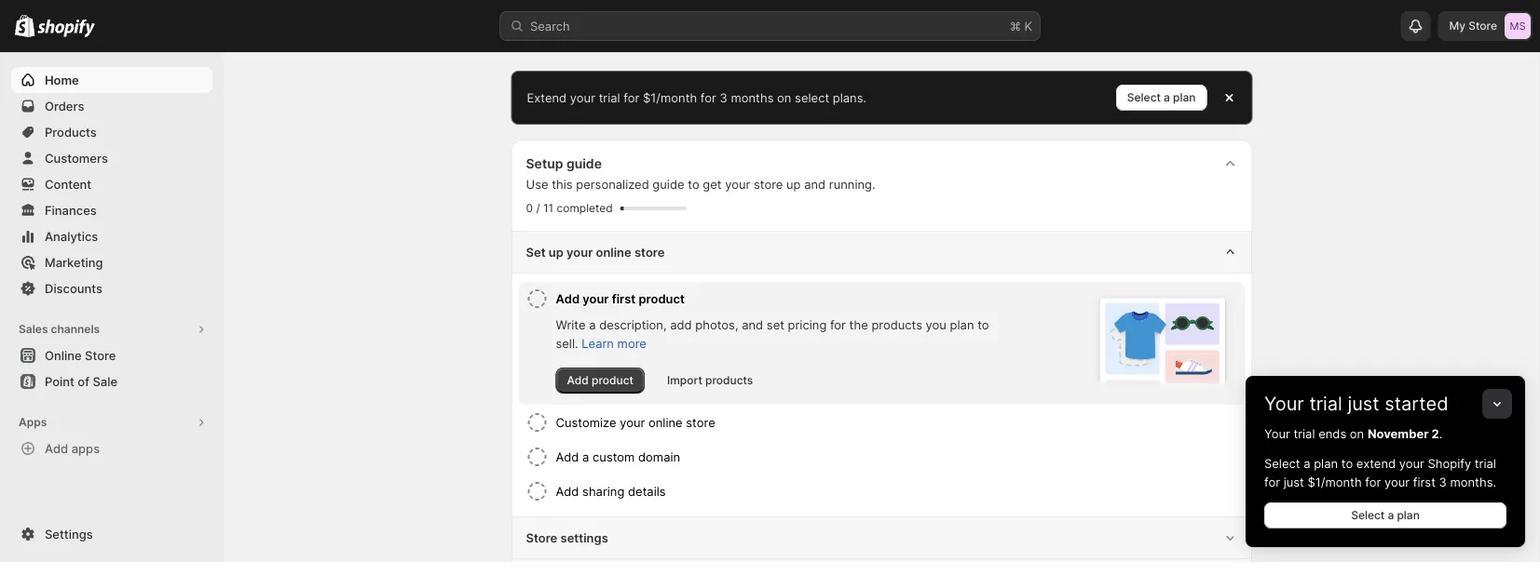 Task type: describe. For each thing, give the bounding box(es) containing it.
description,
[[599, 318, 667, 332]]

sales channels button
[[11, 317, 212, 343]]

add for add apps
[[45, 442, 68, 456]]

store for online store
[[85, 349, 116, 363]]

months.
[[1451, 475, 1497, 490]]

add product
[[567, 374, 634, 388]]

home
[[45, 73, 79, 87]]

plans.
[[833, 90, 867, 105]]

use
[[526, 177, 548, 192]]

add
[[670, 318, 692, 332]]

import
[[667, 374, 703, 388]]

personalized
[[576, 177, 649, 192]]

use this personalized guide to get your store up and running.
[[526, 177, 876, 192]]

more
[[617, 336, 647, 351]]

shopify
[[1428, 457, 1472, 471]]

discounts
[[45, 281, 102, 296]]

select
[[795, 90, 830, 105]]

setup guide
[[526, 156, 602, 172]]

⌘ k
[[1010, 19, 1033, 33]]

add your first product
[[556, 292, 685, 306]]

mark add a custom domain as done image
[[526, 446, 548, 469]]

plan inside select a plan to extend your shopify trial for just $1/month for your first 3 months.
[[1314, 457, 1338, 471]]

products inside 'write a description, add photos, and set pricing for the products you plan to sell.'
[[872, 318, 923, 332]]

sale
[[93, 375, 117, 389]]

online inside set up your online store dropdown button
[[596, 245, 632, 260]]

write a description, add photos, and set pricing for the products you plan to sell.
[[556, 318, 989, 351]]

⌘
[[1010, 19, 1021, 33]]

products
[[45, 125, 97, 139]]

product inside add your first product dropdown button
[[639, 292, 685, 306]]

settings link
[[11, 522, 212, 548]]

online store
[[45, 349, 116, 363]]

2
[[1432, 427, 1440, 441]]

products link
[[11, 119, 212, 145]]

you
[[926, 318, 947, 332]]

a for to
[[1304, 457, 1311, 471]]

search
[[530, 19, 570, 33]]

your trial just started
[[1265, 393, 1449, 416]]

marketing link
[[11, 250, 212, 276]]

settings
[[45, 527, 93, 542]]

completed
[[557, 202, 613, 215]]

trial inside select a plan to extend your shopify trial for just $1/month for your first 3 months.
[[1475, 457, 1497, 471]]

your down november
[[1400, 457, 1425, 471]]

apps
[[19, 416, 47, 430]]

store for my store
[[1469, 19, 1498, 33]]

import products link
[[656, 368, 764, 394]]

k
[[1025, 19, 1033, 33]]

add sharing details button
[[556, 475, 1238, 509]]

orders
[[45, 99, 84, 113]]

months
[[731, 90, 774, 105]]

photos,
[[696, 318, 739, 332]]

product inside add product link
[[592, 374, 634, 388]]

domain
[[638, 450, 681, 465]]

sharing
[[583, 485, 625, 499]]

this
[[552, 177, 573, 192]]

add for add a custom domain
[[556, 450, 579, 465]]

apps button
[[11, 410, 212, 436]]

finances link
[[11, 198, 212, 224]]

0 vertical spatial select a plan link
[[1116, 85, 1207, 111]]

your up "write"
[[583, 292, 609, 306]]

extend your trial for $1/month for 3 months on select plans.
[[527, 90, 867, 105]]

online
[[45, 349, 82, 363]]

to inside 'write a description, add photos, and set pricing for the products you plan to sell.'
[[978, 318, 989, 332]]

home link
[[11, 67, 212, 93]]

add for add your first product
[[556, 292, 580, 306]]

shopify image
[[15, 15, 35, 37]]

select inside select a plan to extend your shopify trial for just $1/month for your first 3 months.
[[1265, 457, 1301, 471]]

november
[[1368, 427, 1429, 441]]

add your first product element
[[556, 316, 1000, 394]]

point of sale button
[[0, 369, 224, 395]]

add apps button
[[11, 436, 212, 462]]

2 horizontal spatial store
[[754, 177, 783, 192]]

set
[[526, 245, 546, 260]]

your right extend on the top left
[[570, 90, 595, 105]]

settings
[[561, 531, 608, 546]]

details
[[628, 485, 666, 499]]

store inside dropdown button
[[635, 245, 665, 260]]

content
[[45, 177, 91, 192]]

add sharing details
[[556, 485, 666, 499]]

trial right extend on the top left
[[599, 90, 620, 105]]

add for add product
[[567, 374, 589, 388]]

0 vertical spatial to
[[688, 177, 700, 192]]

import products
[[667, 374, 753, 388]]

point
[[45, 375, 74, 389]]

marketing
[[45, 255, 103, 270]]

trial inside your trial just started dropdown button
[[1310, 393, 1343, 416]]

add for add sharing details
[[556, 485, 579, 499]]

point of sale link
[[11, 369, 212, 395]]

up inside set up your online store dropdown button
[[549, 245, 564, 260]]

your for your trial just started
[[1265, 393, 1305, 416]]

apps
[[71, 442, 100, 456]]

discounts link
[[11, 276, 212, 302]]

0 vertical spatial on
[[777, 90, 792, 105]]

/
[[536, 202, 540, 215]]

running.
[[829, 177, 876, 192]]

online store link
[[11, 343, 212, 369]]

add a custom domain
[[556, 450, 681, 465]]

store settings
[[526, 531, 608, 546]]

content link
[[11, 171, 212, 198]]

just inside dropdown button
[[1348, 393, 1380, 416]]

learn
[[582, 336, 614, 351]]

your for your trial ends on november 2 .
[[1265, 427, 1291, 441]]

sales channels
[[19, 323, 100, 336]]

analytics
[[45, 229, 98, 244]]

plan inside 'write a description, add photos, and set pricing for the products you plan to sell.'
[[950, 318, 974, 332]]

customize
[[556, 416, 616, 430]]

0 vertical spatial $1/month
[[643, 90, 697, 105]]

channels
[[51, 323, 100, 336]]

0 horizontal spatial 3
[[720, 90, 728, 105]]

add a custom domain button
[[556, 441, 1238, 474]]



Task type: vqa. For each thing, say whether or not it's contained in the screenshot.
top store
yes



Task type: locate. For each thing, give the bounding box(es) containing it.
product up add
[[639, 292, 685, 306]]

store inside dropdown button
[[526, 531, 558, 546]]

add apps
[[45, 442, 100, 456]]

0 horizontal spatial select a plan link
[[1116, 85, 1207, 111]]

a inside select a plan to extend your shopify trial for just $1/month for your first 3 months.
[[1304, 457, 1311, 471]]

get
[[703, 177, 722, 192]]

and inside 'write a description, add photos, and set pricing for the products you plan to sell.'
[[742, 318, 763, 332]]

your up "add a custom domain" on the bottom of the page
[[620, 416, 645, 430]]

1 vertical spatial 3
[[1439, 475, 1447, 490]]

0 horizontal spatial store
[[85, 349, 116, 363]]

your
[[1265, 393, 1305, 416], [1265, 427, 1291, 441]]

a for domain
[[583, 450, 589, 465]]

for
[[624, 90, 640, 105], [701, 90, 717, 105], [830, 318, 846, 332], [1265, 475, 1280, 490], [1366, 475, 1381, 490]]

online
[[596, 245, 632, 260], [649, 416, 683, 430]]

online store button
[[0, 343, 224, 369]]

0 vertical spatial 3
[[720, 90, 728, 105]]

your up your trial ends on november 2 .
[[1265, 393, 1305, 416]]

analytics link
[[11, 224, 212, 250]]

set up your online store button
[[511, 232, 1253, 274]]

a for add
[[589, 318, 596, 332]]

store down the import products link
[[686, 416, 715, 430]]

0 horizontal spatial online
[[596, 245, 632, 260]]

add inside button
[[45, 442, 68, 456]]

store
[[754, 177, 783, 192], [635, 245, 665, 260], [686, 416, 715, 430]]

to inside select a plan to extend your shopify trial for just $1/month for your first 3 months.
[[1342, 457, 1353, 471]]

0 vertical spatial up
[[787, 177, 801, 192]]

1 horizontal spatial store
[[686, 416, 715, 430]]

guide left get
[[653, 177, 685, 192]]

store inside dropdown button
[[686, 416, 715, 430]]

add your first product button
[[556, 282, 1000, 316]]

0 horizontal spatial just
[[1284, 475, 1305, 490]]

your inside dropdown button
[[620, 416, 645, 430]]

write
[[556, 318, 586, 332]]

0 horizontal spatial on
[[777, 90, 792, 105]]

started
[[1385, 393, 1449, 416]]

2 horizontal spatial select
[[1351, 509, 1385, 523]]

1 horizontal spatial select a plan link
[[1265, 503, 1507, 529]]

2 vertical spatial select
[[1351, 509, 1385, 523]]

my store
[[1450, 19, 1498, 33]]

your trial ends on november 2 .
[[1265, 427, 1443, 441]]

store left settings
[[526, 531, 558, 546]]

your down extend
[[1385, 475, 1410, 490]]

1 horizontal spatial product
[[639, 292, 685, 306]]

just inside select a plan to extend your shopify trial for just $1/month for your first 3 months.
[[1284, 475, 1305, 490]]

store up sale
[[85, 349, 116, 363]]

0 vertical spatial your
[[1265, 393, 1305, 416]]

1 horizontal spatial on
[[1350, 427, 1365, 441]]

2 vertical spatial store
[[686, 416, 715, 430]]

0 horizontal spatial and
[[742, 318, 763, 332]]

guide
[[567, 156, 602, 172], [653, 177, 685, 192]]

select for the top select a plan link
[[1128, 91, 1161, 104]]

up right set
[[549, 245, 564, 260]]

0 horizontal spatial select
[[1128, 91, 1161, 104]]

0 vertical spatial guide
[[567, 156, 602, 172]]

2 horizontal spatial store
[[1469, 19, 1498, 33]]

first inside add your first product dropdown button
[[612, 292, 636, 306]]

on left select
[[777, 90, 792, 105]]

1 vertical spatial online
[[649, 416, 683, 430]]

1 horizontal spatial select a plan
[[1351, 509, 1420, 523]]

1 horizontal spatial 3
[[1439, 475, 1447, 490]]

up
[[787, 177, 801, 192], [549, 245, 564, 260]]

0 horizontal spatial guide
[[567, 156, 602, 172]]

learn more link
[[582, 336, 647, 351]]

0 horizontal spatial up
[[549, 245, 564, 260]]

plan
[[1173, 91, 1196, 104], [950, 318, 974, 332], [1314, 457, 1338, 471], [1397, 509, 1420, 523]]

3 left months
[[720, 90, 728, 105]]

2 horizontal spatial to
[[1342, 457, 1353, 471]]

0 vertical spatial products
[[872, 318, 923, 332]]

trial left ends on the bottom right of page
[[1294, 427, 1315, 441]]

extend
[[1357, 457, 1396, 471]]

to
[[688, 177, 700, 192], [978, 318, 989, 332], [1342, 457, 1353, 471]]

1 vertical spatial just
[[1284, 475, 1305, 490]]

first
[[612, 292, 636, 306], [1414, 475, 1436, 490]]

1 vertical spatial up
[[549, 245, 564, 260]]

your
[[570, 90, 595, 105], [725, 177, 750, 192], [567, 245, 593, 260], [583, 292, 609, 306], [620, 416, 645, 430], [1400, 457, 1425, 471], [1385, 475, 1410, 490]]

just down your trial ends on november 2 .
[[1284, 475, 1305, 490]]

store right get
[[754, 177, 783, 192]]

1 horizontal spatial online
[[649, 416, 683, 430]]

0 horizontal spatial store
[[635, 245, 665, 260]]

to left extend
[[1342, 457, 1353, 471]]

product
[[639, 292, 685, 306], [592, 374, 634, 388]]

0 horizontal spatial product
[[592, 374, 634, 388]]

0
[[526, 202, 533, 215]]

1 horizontal spatial to
[[978, 318, 989, 332]]

1 horizontal spatial up
[[787, 177, 801, 192]]

add up "write"
[[556, 292, 580, 306]]

$1/month left months
[[643, 90, 697, 105]]

1 horizontal spatial and
[[804, 177, 826, 192]]

mark add sharing details as done image
[[526, 481, 548, 503]]

add left apps
[[45, 442, 68, 456]]

trial up months.
[[1475, 457, 1497, 471]]

your left ends on the bottom right of page
[[1265, 427, 1291, 441]]

store up 'add your first product'
[[635, 245, 665, 260]]

store right my at right
[[1469, 19, 1498, 33]]

select a plan inside your trial just started element
[[1351, 509, 1420, 523]]

1 vertical spatial first
[[1414, 475, 1436, 490]]

online up domain
[[649, 416, 683, 430]]

for inside 'write a description, add photos, and set pricing for the products you plan to sell.'
[[830, 318, 846, 332]]

3 inside select a plan to extend your shopify trial for just $1/month for your first 3 months.
[[1439, 475, 1447, 490]]

0 horizontal spatial $1/month
[[643, 90, 697, 105]]

1 vertical spatial select
[[1265, 457, 1301, 471]]

customers
[[45, 151, 108, 165]]

$1/month down extend
[[1308, 475, 1362, 490]]

store
[[1469, 19, 1498, 33], [85, 349, 116, 363], [526, 531, 558, 546]]

0 vertical spatial and
[[804, 177, 826, 192]]

pricing
[[788, 318, 827, 332]]

products right the
[[872, 318, 923, 332]]

1 vertical spatial to
[[978, 318, 989, 332]]

0 vertical spatial select a plan
[[1128, 91, 1196, 104]]

0 horizontal spatial products
[[705, 374, 753, 388]]

to right you
[[978, 318, 989, 332]]

your inside dropdown button
[[1265, 393, 1305, 416]]

select for select a plan link inside your trial just started element
[[1351, 509, 1385, 523]]

product down learn more
[[592, 374, 634, 388]]

guide up "this" in the top left of the page
[[567, 156, 602, 172]]

and left running.
[[804, 177, 826, 192]]

on right ends on the bottom right of page
[[1350, 427, 1365, 441]]

store settings button
[[511, 518, 1253, 559]]

0 vertical spatial select
[[1128, 91, 1161, 104]]

add inside "dropdown button"
[[556, 485, 579, 499]]

1 vertical spatial store
[[85, 349, 116, 363]]

1 vertical spatial your
[[1265, 427, 1291, 441]]

ends
[[1319, 427, 1347, 441]]

set
[[767, 318, 785, 332]]

mark add your first product as done image
[[526, 288, 548, 310]]

1 vertical spatial store
[[635, 245, 665, 260]]

0 vertical spatial store
[[754, 177, 783, 192]]

set up your online store
[[526, 245, 665, 260]]

extend
[[527, 90, 567, 105]]

up left running.
[[787, 177, 801, 192]]

1 horizontal spatial guide
[[653, 177, 685, 192]]

learn more
[[582, 336, 647, 351]]

0 vertical spatial first
[[612, 292, 636, 306]]

just up your trial ends on november 2 .
[[1348, 393, 1380, 416]]

online inside customize your online store dropdown button
[[649, 416, 683, 430]]

customize your online store
[[556, 416, 715, 430]]

of
[[78, 375, 89, 389]]

2 vertical spatial store
[[526, 531, 558, 546]]

first inside select a plan to extend your shopify trial for just $1/month for your first 3 months.
[[1414, 475, 1436, 490]]

and left 'set'
[[742, 318, 763, 332]]

0 vertical spatial just
[[1348, 393, 1380, 416]]

1 vertical spatial select a plan
[[1351, 509, 1420, 523]]

3
[[720, 90, 728, 105], [1439, 475, 1447, 490]]

your right get
[[725, 177, 750, 192]]

mark customize your online store as done image
[[526, 412, 548, 434]]

orders link
[[11, 93, 212, 119]]

trial
[[599, 90, 620, 105], [1310, 393, 1343, 416], [1294, 427, 1315, 441], [1475, 457, 1497, 471]]

1 horizontal spatial $1/month
[[1308, 475, 1362, 490]]

a inside 'write a description, add photos, and set pricing for the products you plan to sell.'
[[589, 318, 596, 332]]

1 vertical spatial and
[[742, 318, 763, 332]]

1 vertical spatial $1/month
[[1308, 475, 1362, 490]]

products
[[872, 318, 923, 332], [705, 374, 753, 388]]

shopify image
[[37, 19, 95, 38]]

1 horizontal spatial just
[[1348, 393, 1380, 416]]

online up 'add your first product'
[[596, 245, 632, 260]]

customers link
[[11, 145, 212, 171]]

1 vertical spatial guide
[[653, 177, 685, 192]]

1 horizontal spatial first
[[1414, 475, 1436, 490]]

a inside dropdown button
[[583, 450, 589, 465]]

products right import
[[705, 374, 753, 388]]

3 down shopify
[[1439, 475, 1447, 490]]

first down shopify
[[1414, 475, 1436, 490]]

select a plan to extend your shopify trial for just $1/month for your first 3 months.
[[1265, 457, 1497, 490]]

your trial just started element
[[1246, 425, 1526, 548]]

$1/month inside select a plan to extend your shopify trial for just $1/month for your first 3 months.
[[1308, 475, 1362, 490]]

on inside your trial just started element
[[1350, 427, 1365, 441]]

select a plan
[[1128, 91, 1196, 104], [1351, 509, 1420, 523]]

my
[[1450, 19, 1466, 33]]

1 your from the top
[[1265, 393, 1305, 416]]

2 vertical spatial to
[[1342, 457, 1353, 471]]

add product link
[[556, 368, 645, 394]]

2 your from the top
[[1265, 427, 1291, 441]]

0 horizontal spatial to
[[688, 177, 700, 192]]

add
[[556, 292, 580, 306], [567, 374, 589, 388], [45, 442, 68, 456], [556, 450, 579, 465], [556, 485, 579, 499]]

0 horizontal spatial first
[[612, 292, 636, 306]]

your trial just started button
[[1246, 377, 1526, 416]]

add right mark add sharing details as done image
[[556, 485, 579, 499]]

setup
[[526, 156, 563, 172]]

on
[[777, 90, 792, 105], [1350, 427, 1365, 441]]

0 / 11 completed
[[526, 202, 613, 215]]

custom
[[593, 450, 635, 465]]

1 vertical spatial product
[[592, 374, 634, 388]]

add right mark add a custom domain as done image
[[556, 450, 579, 465]]

0 vertical spatial online
[[596, 245, 632, 260]]

1 horizontal spatial products
[[872, 318, 923, 332]]

1 vertical spatial on
[[1350, 427, 1365, 441]]

1 horizontal spatial select
[[1265, 457, 1301, 471]]

your right set
[[567, 245, 593, 260]]

trial up ends on the bottom right of page
[[1310, 393, 1343, 416]]

to left get
[[688, 177, 700, 192]]

select a plan link inside your trial just started element
[[1265, 503, 1507, 529]]

0 vertical spatial product
[[639, 292, 685, 306]]

11
[[543, 202, 554, 215]]

0 horizontal spatial select a plan
[[1128, 91, 1196, 104]]

1 horizontal spatial store
[[526, 531, 558, 546]]

store inside button
[[85, 349, 116, 363]]

1 vertical spatial select a plan link
[[1265, 503, 1507, 529]]

1 vertical spatial products
[[705, 374, 753, 388]]

the
[[850, 318, 868, 332]]

0 vertical spatial store
[[1469, 19, 1498, 33]]

a
[[1164, 91, 1170, 104], [589, 318, 596, 332], [583, 450, 589, 465], [1304, 457, 1311, 471], [1388, 509, 1394, 523]]

first up description,
[[612, 292, 636, 306]]

customize your online store button
[[556, 406, 1238, 440]]

my store image
[[1505, 13, 1531, 39]]

finances
[[45, 203, 97, 218]]

add down sell.
[[567, 374, 589, 388]]



